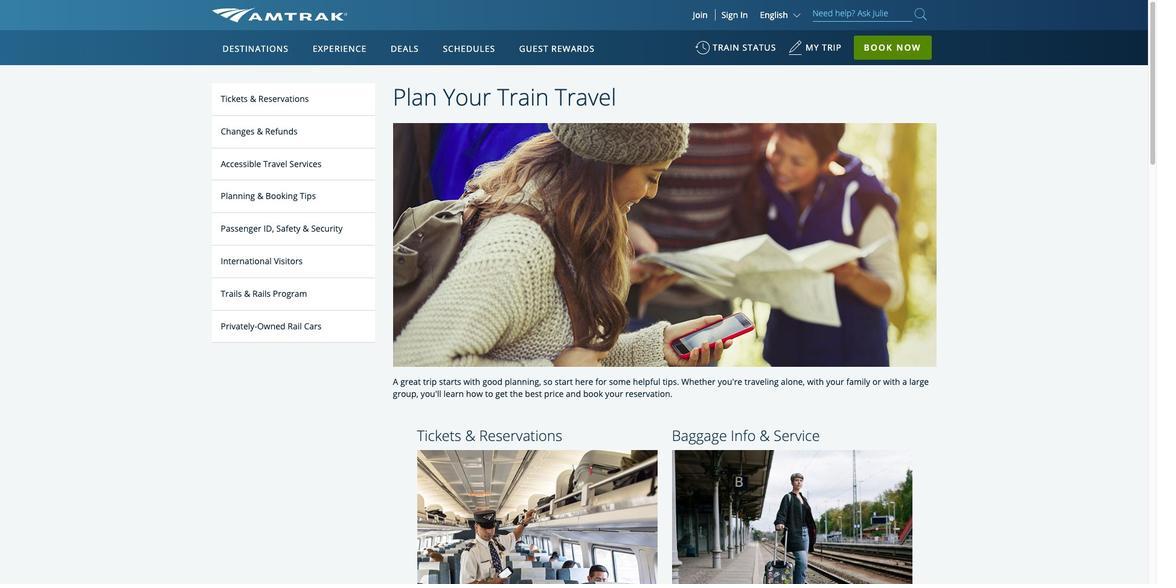 Task type: describe. For each thing, give the bounding box(es) containing it.
0 vertical spatial your
[[827, 376, 845, 388]]

english
[[760, 9, 788, 21]]

schedules link
[[438, 30, 500, 65]]

tickets & reservations inside secondary navigation
[[221, 93, 309, 105]]

changes & refunds
[[221, 126, 298, 137]]

info
[[731, 426, 756, 446]]

my
[[806, 42, 820, 53]]

owned
[[257, 321, 286, 332]]

your
[[443, 81, 491, 112]]

Please enter your search item search field
[[813, 6, 913, 22]]

& down how
[[465, 426, 476, 446]]

train status
[[713, 42, 777, 53]]

trails & rails program
[[221, 288, 307, 300]]

book
[[583, 388, 603, 400]]

2 with from the left
[[807, 376, 824, 388]]

deals
[[391, 43, 419, 54]]

learn
[[444, 388, 464, 400]]

1 with from the left
[[464, 376, 481, 388]]

a
[[393, 376, 398, 388]]

destinations button
[[218, 32, 294, 66]]

helpful
[[633, 376, 661, 388]]

passenger id, safety & security
[[221, 223, 343, 235]]

safety
[[276, 223, 301, 235]]

join button
[[686, 9, 716, 21]]

join
[[693, 9, 708, 21]]

schedules
[[443, 43, 495, 54]]

tickets & reservations link
[[212, 83, 375, 116]]

how
[[466, 388, 483, 400]]

reservations inside secondary navigation
[[258, 93, 309, 105]]

rail
[[288, 321, 302, 332]]

in
[[741, 9, 748, 21]]

book now
[[864, 42, 922, 53]]

1 horizontal spatial travel
[[555, 81, 617, 112]]

& inside passenger id, safety & security link
[[303, 223, 309, 235]]

here
[[575, 376, 593, 388]]

& inside planning & booking tips link
[[257, 191, 263, 202]]

security
[[311, 223, 343, 235]]

sign in
[[722, 9, 748, 21]]

planning
[[221, 191, 255, 202]]

guest rewards button
[[515, 32, 600, 66]]

changes & refunds link
[[212, 116, 375, 148]]

& inside trails & rails program link
[[244, 288, 250, 300]]

reservation.
[[626, 388, 673, 400]]

status
[[743, 42, 777, 53]]

to
[[485, 388, 493, 400]]

1 vertical spatial reservations
[[479, 426, 563, 446]]

deals button
[[386, 32, 424, 66]]

and
[[566, 388, 581, 400]]

starts
[[439, 376, 461, 388]]

tips.
[[663, 376, 679, 388]]

trip
[[822, 42, 842, 53]]

or
[[873, 376, 881, 388]]

good
[[483, 376, 503, 388]]

a
[[903, 376, 907, 388]]

privately-
[[221, 321, 257, 332]]

tips
[[300, 191, 316, 202]]

alone,
[[781, 376, 805, 388]]

traveling
[[745, 376, 779, 388]]

family
[[847, 376, 871, 388]]

rewards
[[552, 43, 595, 54]]

planning & booking tips
[[221, 191, 316, 202]]

experience button
[[308, 32, 372, 66]]

& inside changes & refunds link
[[257, 126, 263, 137]]

destinations
[[223, 43, 289, 54]]

cars
[[304, 321, 322, 332]]

planning,
[[505, 376, 541, 388]]

1 vertical spatial your
[[605, 388, 623, 400]]

plan
[[393, 81, 437, 112]]

book
[[864, 42, 893, 53]]

train status link
[[695, 36, 777, 66]]

best
[[525, 388, 542, 400]]

some
[[609, 376, 631, 388]]

my trip
[[806, 42, 842, 53]]

privately-owned rail cars
[[221, 321, 322, 332]]

services
[[290, 158, 322, 170]]

english button
[[760, 9, 804, 21]]



Task type: locate. For each thing, give the bounding box(es) containing it.
international visitors link
[[212, 246, 375, 278]]

with up how
[[464, 376, 481, 388]]

with left a
[[884, 376, 901, 388]]

you'll
[[421, 388, 442, 400]]

the
[[510, 388, 523, 400]]

& up the changes & refunds in the top left of the page
[[250, 93, 256, 105]]

service
[[774, 426, 820, 446]]

your
[[827, 376, 845, 388], [605, 388, 623, 400]]

& right safety
[[303, 223, 309, 235]]

now
[[897, 42, 922, 53]]

0 vertical spatial travel
[[555, 81, 617, 112]]

whether
[[682, 376, 716, 388]]

your left family
[[827, 376, 845, 388]]

refunds
[[265, 126, 298, 137]]

accessible travel services
[[221, 158, 322, 170]]

0 horizontal spatial with
[[464, 376, 481, 388]]

1 horizontal spatial tickets & reservations
[[417, 426, 563, 446]]

changes
[[221, 126, 255, 137]]

3 with from the left
[[884, 376, 901, 388]]

tickets
[[221, 93, 248, 105], [417, 426, 462, 446]]

travel
[[555, 81, 617, 112], [263, 158, 287, 170]]

passenger
[[221, 223, 261, 235]]

& right info
[[760, 426, 770, 446]]

privately-owned rail cars link
[[212, 311, 375, 343]]

train
[[713, 42, 740, 53]]

my trip button
[[788, 36, 842, 66]]

tickets up changes
[[221, 93, 248, 105]]

tickets & reservations up the changes & refunds in the top left of the page
[[221, 93, 309, 105]]

start
[[555, 376, 573, 388]]

trails
[[221, 288, 242, 300]]

travel down rewards
[[555, 81, 617, 112]]

0 vertical spatial tickets
[[221, 93, 248, 105]]

sign
[[722, 9, 738, 21]]

planning & booking tips link
[[212, 181, 375, 213]]

1 vertical spatial tickets
[[417, 426, 462, 446]]

baggage info & service
[[672, 426, 820, 446]]

international
[[221, 256, 272, 267]]

visitors
[[274, 256, 303, 267]]

reservations
[[258, 93, 309, 105], [479, 426, 563, 446]]

get
[[496, 388, 508, 400]]

booking
[[266, 191, 298, 202]]

tickets inside secondary navigation
[[221, 93, 248, 105]]

great
[[401, 376, 421, 388]]

0 horizontal spatial reservations
[[258, 93, 309, 105]]

trip
[[423, 376, 437, 388]]

0 horizontal spatial tickets & reservations
[[221, 93, 309, 105]]

2 horizontal spatial with
[[884, 376, 901, 388]]

accessible travel services link
[[212, 148, 375, 181]]

plan your train travel
[[393, 81, 617, 112]]

1 horizontal spatial with
[[807, 376, 824, 388]]

id,
[[264, 223, 274, 235]]

accessible
[[221, 158, 261, 170]]

with
[[464, 376, 481, 388], [807, 376, 824, 388], [884, 376, 901, 388]]

rails
[[253, 288, 271, 300]]

program
[[273, 288, 307, 300]]

0 horizontal spatial tickets
[[221, 93, 248, 105]]

sign in button
[[722, 9, 748, 21]]

1 horizontal spatial your
[[827, 376, 845, 388]]

guest
[[519, 43, 549, 54]]

1 horizontal spatial reservations
[[479, 426, 563, 446]]

banner
[[0, 0, 1149, 279]]

application
[[257, 101, 547, 270]]

tickets & reservations down to
[[417, 426, 563, 446]]

0 vertical spatial reservations
[[258, 93, 309, 105]]

baggage
[[672, 426, 727, 446]]

search icon image
[[915, 6, 927, 22]]

your down the some at bottom right
[[605, 388, 623, 400]]

0 vertical spatial tickets & reservations
[[221, 93, 309, 105]]

large
[[910, 376, 929, 388]]

secondary navigation
[[212, 83, 393, 585]]

0 horizontal spatial travel
[[263, 158, 287, 170]]

with right alone,
[[807, 376, 824, 388]]

passenger id, safety & security link
[[212, 213, 375, 246]]

price
[[544, 388, 564, 400]]

for
[[596, 376, 607, 388]]

amtrak image
[[212, 8, 347, 22]]

travel inside accessible travel services link
[[263, 158, 287, 170]]

& inside the tickets & reservations link
[[250, 93, 256, 105]]

0 horizontal spatial your
[[605, 388, 623, 400]]

book now button
[[854, 36, 932, 60]]

tickets down you'll
[[417, 426, 462, 446]]

international visitors
[[221, 256, 303, 267]]

reservations up refunds
[[258, 93, 309, 105]]

regions map image
[[257, 101, 547, 270]]

& left booking
[[257, 191, 263, 202]]

train
[[497, 81, 549, 112]]

1 vertical spatial tickets & reservations
[[417, 426, 563, 446]]

trails & rails program link
[[212, 278, 375, 311]]

1 horizontal spatial tickets
[[417, 426, 462, 446]]

you're
[[718, 376, 743, 388]]

experience
[[313, 43, 367, 54]]

& left refunds
[[257, 126, 263, 137]]

1 vertical spatial travel
[[263, 158, 287, 170]]

a great trip starts with good planning, so start here for some helpful tips. whether you're traveling alone, with your family or with a large group, you'll learn how to get the best price and book your reservation.
[[393, 376, 929, 400]]

& left 'rails'
[[244, 288, 250, 300]]

banner containing join
[[0, 0, 1149, 279]]

reservations down the the at the bottom of the page
[[479, 426, 563, 446]]

travel left services
[[263, 158, 287, 170]]

group,
[[393, 388, 419, 400]]

guest rewards
[[519, 43, 595, 54]]



Task type: vqa. For each thing, say whether or not it's contained in the screenshot.
Use
no



